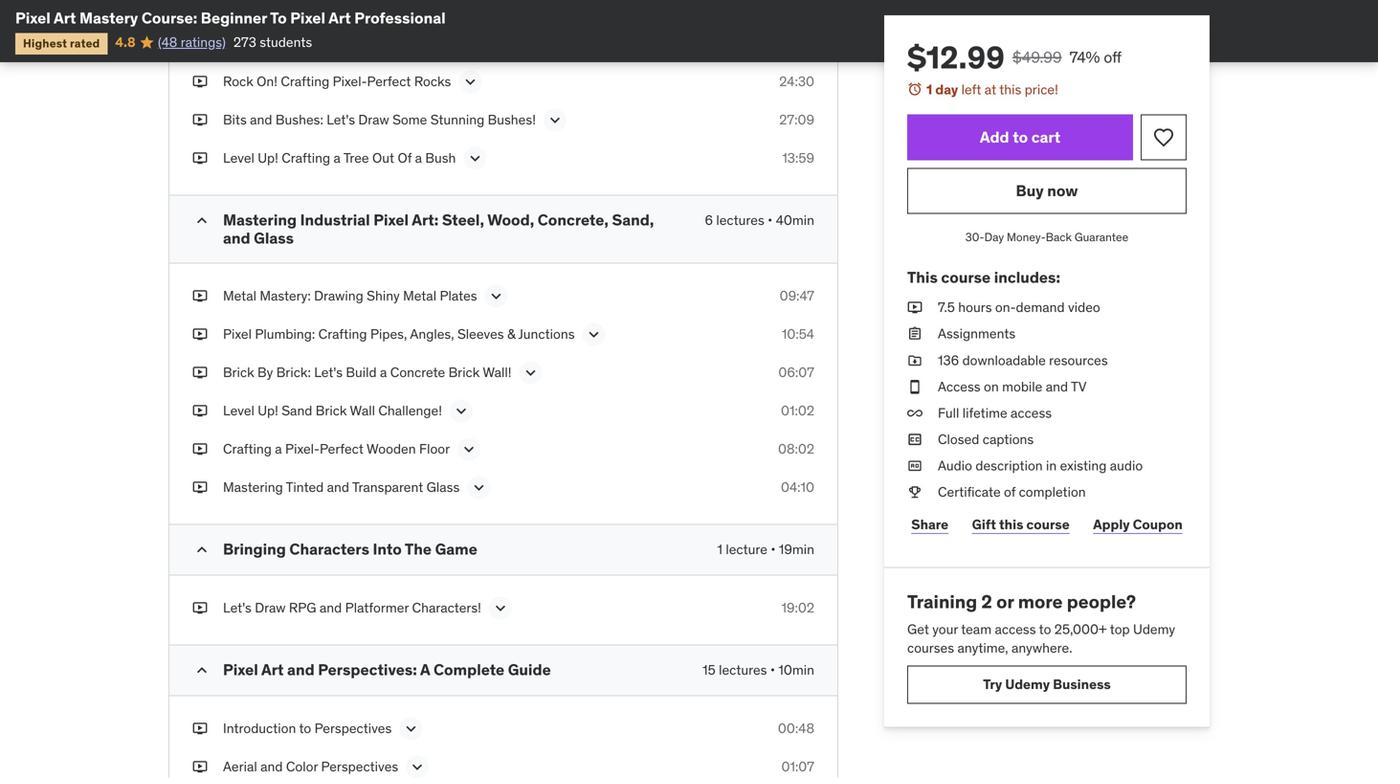 Task type: vqa. For each thing, say whether or not it's contained in the screenshot.
IT & Software
no



Task type: describe. For each thing, give the bounding box(es) containing it.
a
[[420, 660, 430, 680]]

to for perspectives
[[299, 720, 311, 737]]

level for level up! crafting a tree out of a bush
[[223, 149, 255, 166]]

lifetime
[[963, 405, 1008, 422]]

closed
[[938, 431, 980, 448]]

game
[[435, 540, 478, 559]]

in
[[1047, 457, 1057, 475]]

1 for 1 lecture • 19min
[[718, 541, 723, 558]]

some
[[393, 111, 427, 128]]

pixel plumbing: crafting pipes, angles, sleeves & junctions
[[223, 326, 575, 343]]

6
[[705, 211, 713, 229]]

6 lectures • 40min
[[705, 211, 815, 229]]

access inside 'training 2 or more people? get your team access to 25,000+ top udemy courses anytime, anywhere.'
[[995, 621, 1037, 638]]

course:
[[142, 8, 197, 28]]

let's draw rpg and platformer characters!
[[223, 600, 481, 617]]

buy now
[[1016, 181, 1079, 201]]

pixel inside mastering industrial pixel art: steel, wood, concrete, sand, and glass
[[374, 210, 409, 230]]

characters!
[[412, 600, 481, 617]]

of
[[1004, 484, 1016, 501]]

1 horizontal spatial draw
[[359, 111, 389, 128]]

video
[[1069, 299, 1101, 316]]

shiny
[[367, 287, 400, 305]]

try udemy business
[[984, 676, 1111, 693]]

bushes!
[[488, 111, 536, 128]]

rpg
[[289, 600, 317, 617]]

students
[[260, 33, 312, 51]]

small image for mastering
[[192, 211, 212, 230]]

try udemy business link
[[908, 666, 1187, 704]]

audio
[[938, 457, 973, 475]]

and inside mastering industrial pixel art: steel, wood, concrete, sand, and glass
[[223, 228, 251, 248]]

left
[[962, 81, 982, 98]]

or
[[997, 590, 1014, 613]]

anytime,
[[958, 640, 1009, 657]]

show lecture description image for introduction to perspectives
[[401, 720, 421, 739]]

money-
[[1007, 230, 1046, 245]]

metal mastery: drawing shiny metal plates
[[223, 287, 477, 305]]

&
[[507, 326, 516, 343]]

completion
[[1019, 484, 1086, 501]]

concrete
[[390, 364, 445, 381]]

build
[[346, 364, 377, 381]]

show lecture description image for let's draw rpg and platformer characters!
[[491, 599, 510, 618]]

up! for crafting
[[258, 149, 278, 166]]

wishlist image
[[1153, 126, 1176, 149]]

• for concrete,
[[768, 211, 773, 229]]

introduction
[[223, 720, 296, 737]]

to inside 'training 2 or more people? get your team access to 25,000+ top udemy courses anytime, anywhere.'
[[1040, 621, 1052, 638]]

this course includes:
[[908, 268, 1061, 287]]

19:02
[[782, 600, 815, 617]]

price!
[[1025, 81, 1059, 98]]

pixel for drawing
[[223, 34, 252, 51]]

day
[[985, 230, 1005, 245]]

captions
[[983, 431, 1034, 448]]

06:07
[[779, 364, 815, 381]]

show lecture description image for rock on! crafting pixel-perfect rocks
[[461, 72, 480, 91]]

crafting for pixel-
[[281, 73, 330, 90]]

top
[[1111, 621, 1131, 638]]

show lecture description image for mastering tinted and transparent glass
[[469, 478, 489, 498]]

01:07
[[782, 759, 815, 776]]

glass inside mastering industrial pixel art: steel, wood, concrete, sand, and glass
[[254, 228, 294, 248]]

crafting for a
[[282, 149, 330, 166]]

a down sand
[[275, 441, 282, 458]]

udemy inside 'training 2 or more people? get your team access to 25,000+ top udemy courses anytime, anywhere.'
[[1134, 621, 1176, 638]]

pixel puffs: drawing and animating smoke
[[223, 34, 476, 51]]

2 metal from the left
[[403, 287, 437, 305]]

industrial
[[300, 210, 370, 230]]

show lecture description image for aerial and color perspectives
[[408, 758, 427, 777]]

apply coupon button
[[1090, 506, 1187, 544]]

art for and
[[261, 660, 284, 680]]

the
[[405, 540, 432, 559]]

7.5
[[938, 299, 956, 316]]

certificate
[[938, 484, 1001, 501]]

1 vertical spatial glass
[[427, 479, 460, 496]]

13:59
[[783, 149, 815, 166]]

aerial
[[223, 759, 257, 776]]

buy
[[1016, 181, 1044, 201]]

136 downloadable resources
[[938, 352, 1108, 369]]

1 horizontal spatial brick
[[316, 402, 347, 420]]

7.5 hours on-demand video
[[938, 299, 1101, 316]]

add to cart
[[980, 127, 1061, 147]]

2
[[982, 590, 993, 613]]

complete
[[434, 660, 505, 680]]

10min
[[779, 662, 815, 679]]

show lecture description image for bits and bushes: let's draw some stunning bushes!
[[546, 110, 565, 130]]

off
[[1104, 47, 1122, 67]]

0 vertical spatial course
[[942, 268, 991, 287]]

up! for sand
[[258, 402, 278, 420]]

training
[[908, 590, 978, 613]]

at
[[985, 81, 997, 98]]

30-day money-back guarantee
[[966, 230, 1129, 245]]

lectures for pixel art and perspectives: a complete guide
[[719, 662, 767, 679]]

out
[[372, 149, 395, 166]]

highest rated
[[23, 36, 100, 51]]

0 vertical spatial access
[[1011, 405, 1052, 422]]

ratings)
[[181, 33, 226, 51]]

smoke
[[435, 34, 476, 51]]

2 horizontal spatial art
[[329, 8, 351, 28]]

sleeves
[[458, 326, 504, 343]]

floor
[[419, 441, 450, 458]]

a left tree
[[334, 149, 341, 166]]

team
[[962, 621, 992, 638]]

on-
[[996, 299, 1016, 316]]

crafting a pixel-perfect wooden floor
[[223, 441, 450, 458]]

day
[[936, 81, 959, 98]]

crafting for pipes,
[[319, 326, 367, 343]]

angles,
[[410, 326, 454, 343]]

show lecture description image for metal mastery: drawing shiny metal plates
[[487, 287, 506, 306]]

0 horizontal spatial perfect
[[320, 441, 364, 458]]

30-
[[966, 230, 985, 245]]

add
[[980, 127, 1010, 147]]

09:47
[[780, 287, 815, 305]]

business
[[1053, 676, 1111, 693]]

0 vertical spatial perfect
[[367, 73, 411, 90]]

on!
[[257, 73, 278, 90]]

art for mastery
[[54, 8, 76, 28]]

1 this from the top
[[1000, 81, 1022, 98]]

25,000+
[[1055, 621, 1108, 638]]

0 horizontal spatial draw
[[255, 600, 286, 617]]

1 vertical spatial perspectives
[[321, 759, 399, 776]]

concrete,
[[538, 210, 609, 230]]

pixel for crafting
[[223, 326, 252, 343]]

back
[[1046, 230, 1072, 245]]

rock on! crafting pixel-perfect rocks
[[223, 73, 451, 90]]

mastering for mastering tinted and transparent glass
[[223, 479, 283, 496]]

show lecture description image for level up! crafting a tree out of a bush
[[466, 149, 485, 168]]

assignments
[[938, 325, 1016, 342]]

let's for build
[[314, 364, 343, 381]]



Task type: locate. For each thing, give the bounding box(es) containing it.
alarm image
[[908, 81, 923, 97]]

of
[[398, 149, 412, 166]]

let's
[[327, 111, 355, 128], [314, 364, 343, 381], [223, 600, 252, 617]]

bush
[[425, 149, 456, 166]]

small image
[[192, 211, 212, 230], [192, 661, 212, 680]]

lectures right 15
[[719, 662, 767, 679]]

2 horizontal spatial brick
[[449, 364, 480, 381]]

show lecture description image
[[461, 72, 480, 91], [546, 110, 565, 130], [466, 149, 485, 168], [521, 364, 541, 383]]

0 vertical spatial draw
[[359, 111, 389, 128]]

characters
[[290, 540, 370, 559]]

1 horizontal spatial udemy
[[1134, 621, 1176, 638]]

tinted
[[286, 479, 324, 496]]

pixel- up tinted
[[285, 441, 320, 458]]

stunning
[[431, 111, 485, 128]]

2 vertical spatial let's
[[223, 600, 252, 617]]

0 vertical spatial small image
[[192, 211, 212, 230]]

draw left the 'some'
[[359, 111, 389, 128]]

to up the color
[[299, 720, 311, 737]]

aerial and color perspectives
[[223, 759, 399, 776]]

mastering tinted and transparent glass
[[223, 479, 460, 496]]

level up! sand brick wall challenge!
[[223, 402, 442, 420]]

your
[[933, 621, 959, 638]]

0 vertical spatial drawing
[[292, 34, 342, 51]]

xsmall image
[[192, 149, 208, 167], [908, 298, 923, 317], [908, 325, 923, 344], [908, 378, 923, 396], [908, 404, 923, 423], [192, 440, 208, 459], [908, 457, 923, 476], [192, 599, 208, 618], [192, 720, 208, 738]]

pixel art mastery course: beginner to pixel art professional
[[15, 8, 446, 28]]

xsmall image
[[192, 0, 208, 14], [192, 34, 208, 53], [192, 72, 208, 91], [192, 110, 208, 129], [192, 287, 208, 306], [192, 325, 208, 344], [908, 351, 923, 370], [192, 364, 208, 382], [192, 402, 208, 421], [908, 430, 923, 449], [192, 478, 208, 497], [908, 483, 923, 502], [192, 758, 208, 777]]

0 horizontal spatial glass
[[254, 228, 294, 248]]

1 vertical spatial •
[[771, 541, 776, 558]]

small image for pixel
[[192, 661, 212, 680]]

mastering left tinted
[[223, 479, 283, 496]]

pixel up introduction
[[223, 660, 258, 680]]

show lecture description image right wall!
[[521, 364, 541, 383]]

2 horizontal spatial to
[[1040, 621, 1052, 638]]

drawing left the shiny
[[314, 287, 364, 305]]

small image
[[192, 541, 212, 560]]

let's for draw
[[327, 111, 355, 128]]

crafting down by
[[223, 441, 272, 458]]

0 vertical spatial mastering
[[223, 210, 297, 230]]

anywhere.
[[1012, 640, 1073, 657]]

let's left the build
[[314, 364, 343, 381]]

training 2 or more people? get your team access to 25,000+ top udemy courses anytime, anywhere.
[[908, 590, 1176, 657]]

wall
[[350, 402, 375, 420]]

perfect up bits and bushes: let's draw some stunning bushes!
[[367, 73, 411, 90]]

0 vertical spatial this
[[1000, 81, 1022, 98]]

art up highest rated
[[54, 8, 76, 28]]

• left 10min
[[771, 662, 776, 679]]

perfect
[[367, 73, 411, 90], [320, 441, 364, 458]]

drawing
[[292, 34, 342, 51], [314, 287, 364, 305]]

2 small image from the top
[[192, 661, 212, 680]]

animating
[[370, 34, 432, 51]]

show lecture description image right bush
[[466, 149, 485, 168]]

1 day left at this price!
[[927, 81, 1059, 98]]

0 horizontal spatial art
[[54, 8, 76, 28]]

1
[[927, 81, 933, 98], [718, 541, 723, 558]]

perspectives up aerial and color perspectives
[[315, 720, 392, 737]]

1 vertical spatial access
[[995, 621, 1037, 638]]

gift this course link
[[968, 506, 1074, 544]]

1 vertical spatial perfect
[[320, 441, 364, 458]]

15 lectures • 10min
[[703, 662, 815, 679]]

metal left mastery: in the top left of the page
[[223, 287, 257, 305]]

this right at
[[1000, 81, 1022, 98]]

show lecture description image
[[487, 287, 506, 306], [585, 325, 604, 344], [452, 402, 471, 421], [460, 440, 479, 459], [469, 478, 489, 498], [491, 599, 510, 618], [401, 720, 421, 739], [408, 758, 427, 777]]

0 horizontal spatial 1
[[718, 541, 723, 558]]

1 small image from the top
[[192, 211, 212, 230]]

0 vertical spatial glass
[[254, 228, 294, 248]]

0 vertical spatial udemy
[[1134, 621, 1176, 638]]

apply coupon
[[1094, 516, 1183, 533]]

by
[[258, 364, 273, 381]]

includes:
[[995, 268, 1061, 287]]

level
[[223, 149, 255, 166], [223, 402, 255, 420]]

show lecture description image right 'rocks' at left
[[461, 72, 480, 91]]

up! down bushes:
[[258, 149, 278, 166]]

drawing for shiny
[[314, 287, 364, 305]]

brick left wall!
[[449, 364, 480, 381]]

2 vertical spatial •
[[771, 662, 776, 679]]

0 horizontal spatial to
[[299, 720, 311, 737]]

wall!
[[483, 364, 512, 381]]

existing
[[1061, 457, 1107, 475]]

crafting right on!
[[281, 73, 330, 90]]

this
[[1000, 81, 1022, 98], [1000, 516, 1024, 533]]

0 vertical spatial perspectives
[[315, 720, 392, 737]]

pixel-
[[333, 73, 367, 90], [285, 441, 320, 458]]

lectures for mastering industrial pixel art: steel, wood, concrete, sand, and glass
[[717, 211, 765, 229]]

beginner
[[201, 8, 267, 28]]

sand
[[282, 402, 313, 420]]

more
[[1019, 590, 1063, 613]]

0 vertical spatial pixel-
[[333, 73, 367, 90]]

1 vertical spatial up!
[[258, 402, 278, 420]]

resources
[[1050, 352, 1108, 369]]

1 vertical spatial draw
[[255, 600, 286, 617]]

let's down bringing
[[223, 600, 252, 617]]

1 vertical spatial mastering
[[223, 479, 283, 496]]

brick left by
[[223, 364, 254, 381]]

level down the bits
[[223, 149, 255, 166]]

0 vertical spatial to
[[1013, 127, 1029, 147]]

access down mobile
[[1011, 405, 1052, 422]]

to left cart
[[1013, 127, 1029, 147]]

challenge!
[[379, 402, 442, 420]]

perfect up mastering tinted and transparent glass
[[320, 441, 364, 458]]

a right the build
[[380, 364, 387, 381]]

273 students
[[233, 33, 312, 51]]

coupon
[[1133, 516, 1183, 533]]

1 horizontal spatial metal
[[403, 287, 437, 305]]

access
[[938, 378, 981, 395]]

level left sand
[[223, 402, 255, 420]]

this right gift
[[1000, 516, 1024, 533]]

gift this course
[[973, 516, 1070, 533]]

share
[[912, 516, 949, 533]]

1 horizontal spatial course
[[1027, 516, 1070, 533]]

1 metal from the left
[[223, 287, 257, 305]]

1 left lecture
[[718, 541, 723, 558]]

0 vertical spatial •
[[768, 211, 773, 229]]

drawing up rock on! crafting pixel-perfect rocks
[[292, 34, 342, 51]]

01:02
[[781, 402, 815, 420]]

0 vertical spatial 1
[[927, 81, 933, 98]]

metal right the shiny
[[403, 287, 437, 305]]

pixel- down pixel puffs: drawing and animating smoke on the top of page
[[333, 73, 367, 90]]

a right of on the top
[[415, 149, 422, 166]]

lectures right 6
[[717, 211, 765, 229]]

show lecture description image right "bushes!"
[[546, 110, 565, 130]]

tree
[[344, 149, 369, 166]]

0 horizontal spatial pixel-
[[285, 441, 320, 458]]

1 horizontal spatial art
[[261, 660, 284, 680]]

perspectives right the color
[[321, 759, 399, 776]]

mastering for mastering industrial pixel art: steel, wood, concrete, sand, and glass
[[223, 210, 297, 230]]

steel,
[[442, 210, 484, 230]]

course up hours
[[942, 268, 991, 287]]

certificate of completion
[[938, 484, 1086, 501]]

1 vertical spatial to
[[1040, 621, 1052, 638]]

• left 40min at right
[[768, 211, 773, 229]]

273
[[233, 33, 257, 51]]

0 horizontal spatial course
[[942, 268, 991, 287]]

to up anywhere.
[[1040, 621, 1052, 638]]

art
[[54, 8, 76, 28], [329, 8, 351, 28], [261, 660, 284, 680]]

• left 19min
[[771, 541, 776, 558]]

crafting
[[281, 73, 330, 90], [282, 149, 330, 166], [319, 326, 367, 343], [223, 441, 272, 458]]

1 vertical spatial course
[[1027, 516, 1070, 533]]

audio
[[1111, 457, 1144, 475]]

24:30
[[780, 73, 815, 90]]

0 horizontal spatial metal
[[223, 287, 257, 305]]

show lecture description image for brick by brick: let's build a concrete brick wall!
[[521, 364, 541, 383]]

pixel for and
[[223, 660, 258, 680]]

plumbing:
[[255, 326, 315, 343]]

audio description in existing audio
[[938, 457, 1144, 475]]

1 horizontal spatial pixel-
[[333, 73, 367, 90]]

bits
[[223, 111, 247, 128]]

downloadable
[[963, 352, 1046, 369]]

0 vertical spatial level
[[223, 149, 255, 166]]

0 vertical spatial lectures
[[717, 211, 765, 229]]

mastering left industrial
[[223, 210, 297, 230]]

pixel for mastery
[[15, 8, 51, 28]]

crafting down metal mastery: drawing shiny metal plates
[[319, 326, 367, 343]]

mastering industrial pixel art: steel, wood, concrete, sand, and glass
[[223, 210, 654, 248]]

glass down floor
[[427, 479, 460, 496]]

1 horizontal spatial glass
[[427, 479, 460, 496]]

up! left sand
[[258, 402, 278, 420]]

professional
[[355, 8, 446, 28]]

try
[[984, 676, 1003, 693]]

wood,
[[488, 210, 535, 230]]

access down the or
[[995, 621, 1037, 638]]

mastering inside mastering industrial pixel art: steel, wood, concrete, sand, and glass
[[223, 210, 297, 230]]

2 vertical spatial to
[[299, 720, 311, 737]]

show lecture description image for level up! sand brick wall challenge!
[[452, 402, 471, 421]]

art:
[[412, 210, 439, 230]]

pixel down beginner
[[223, 34, 252, 51]]

level up! crafting a tree out of a bush
[[223, 149, 456, 166]]

bringing characters into the game
[[223, 540, 478, 559]]

people?
[[1067, 590, 1137, 613]]

bushes:
[[276, 111, 323, 128]]

1 horizontal spatial 1
[[927, 81, 933, 98]]

$12.99 $49.99 74% off
[[908, 38, 1122, 77]]

1 up! from the top
[[258, 149, 278, 166]]

(48
[[158, 33, 177, 51]]

0 horizontal spatial brick
[[223, 364, 254, 381]]

2 up! from the top
[[258, 402, 278, 420]]

to inside button
[[1013, 127, 1029, 147]]

rocks
[[414, 73, 451, 90]]

access
[[1011, 405, 1052, 422], [995, 621, 1037, 638]]

2 this from the top
[[1000, 516, 1024, 533]]

1 vertical spatial pixel-
[[285, 441, 320, 458]]

1 vertical spatial udemy
[[1006, 676, 1050, 693]]

1 vertical spatial drawing
[[314, 287, 364, 305]]

1 horizontal spatial perfect
[[367, 73, 411, 90]]

highest
[[23, 36, 67, 51]]

to for cart
[[1013, 127, 1029, 147]]

draw left rpg
[[255, 600, 286, 617]]

0 horizontal spatial udemy
[[1006, 676, 1050, 693]]

junctions
[[519, 326, 575, 343]]

1 horizontal spatial to
[[1013, 127, 1029, 147]]

metal
[[223, 287, 257, 305], [403, 287, 437, 305]]

up!
[[258, 149, 278, 166], [258, 402, 278, 420]]

pixel left plumbing:
[[223, 326, 252, 343]]

1 vertical spatial small image
[[192, 661, 212, 680]]

show lecture description image for pixel plumbing: crafting pipes, angles, sleeves & junctions
[[585, 325, 604, 344]]

brick left wall
[[316, 402, 347, 420]]

2 level from the top
[[223, 402, 255, 420]]

pixel up the highest
[[15, 8, 51, 28]]

art up introduction
[[261, 660, 284, 680]]

lectures
[[717, 211, 765, 229], [719, 662, 767, 679]]

1 vertical spatial lectures
[[719, 662, 767, 679]]

1 for 1 day left at this price!
[[927, 81, 933, 98]]

$49.99
[[1013, 47, 1062, 67]]

mastery:
[[260, 287, 311, 305]]

udemy right top
[[1134, 621, 1176, 638]]

0 vertical spatial let's
[[327, 111, 355, 128]]

show lecture description image for crafting a pixel-perfect wooden floor
[[460, 440, 479, 459]]

• for guide
[[771, 662, 776, 679]]

art up pixel puffs: drawing and animating smoke on the top of page
[[329, 8, 351, 28]]

glass up mastery: in the top left of the page
[[254, 228, 294, 248]]

mastery
[[80, 8, 138, 28]]

1 vertical spatial let's
[[314, 364, 343, 381]]

now
[[1048, 181, 1079, 201]]

level for level up! sand brick wall challenge!
[[223, 402, 255, 420]]

courses
[[908, 640, 955, 657]]

pixel left art:
[[374, 210, 409, 230]]

2 mastering from the top
[[223, 479, 283, 496]]

27:09
[[780, 111, 815, 128]]

to
[[270, 8, 287, 28]]

drawing for and
[[292, 34, 342, 51]]

1 vertical spatial level
[[223, 402, 255, 420]]

1 level from the top
[[223, 149, 255, 166]]

udemy
[[1134, 621, 1176, 638], [1006, 676, 1050, 693]]

1 vertical spatial 1
[[718, 541, 723, 558]]

crafting down bushes:
[[282, 149, 330, 166]]

let's up level up! crafting a tree out of a bush
[[327, 111, 355, 128]]

1 mastering from the top
[[223, 210, 297, 230]]

15
[[703, 662, 716, 679]]

course down completion
[[1027, 516, 1070, 533]]

0 vertical spatial up!
[[258, 149, 278, 166]]

udemy right try
[[1006, 676, 1050, 693]]

1 right 'alarm' icon
[[927, 81, 933, 98]]

pixel art and perspectives: a complete guide
[[223, 660, 551, 680]]

1 vertical spatial this
[[1000, 516, 1024, 533]]

pixel right to
[[290, 8, 326, 28]]



